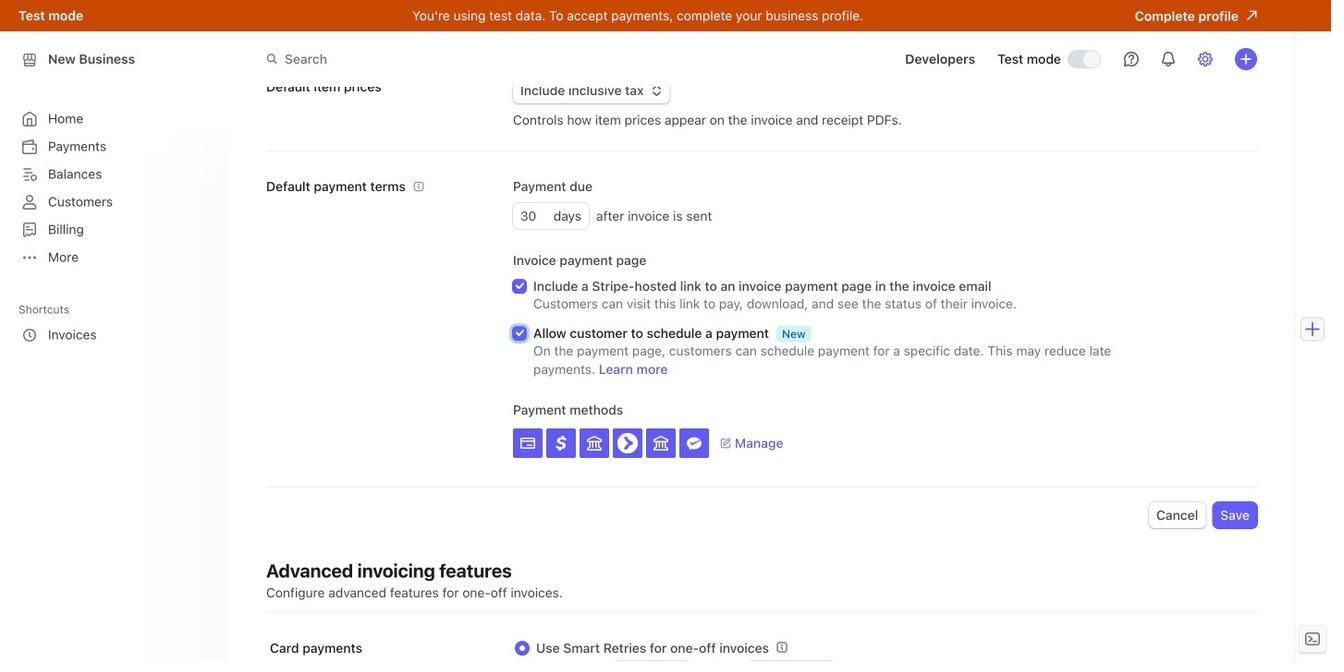Task type: locate. For each thing, give the bounding box(es) containing it.
None search field
[[255, 42, 777, 76]]

0 horizontal spatial svg image
[[617, 433, 638, 454]]

core navigation links element
[[18, 105, 211, 272]]

Test mode checkbox
[[1069, 51, 1100, 68]]

svg image
[[651, 85, 663, 96], [617, 433, 638, 454]]

manage shortcuts image
[[196, 304, 207, 315]]

1 vertical spatial svg image
[[617, 433, 638, 454]]

0 vertical spatial svg image
[[651, 85, 663, 96]]

None text field
[[513, 203, 554, 229]]

settings image
[[1198, 52, 1213, 67]]

1 horizontal spatial svg image
[[651, 85, 663, 96]]



Task type: vqa. For each thing, say whether or not it's contained in the screenshot.
Search…
no



Task type: describe. For each thing, give the bounding box(es) containing it.
help image
[[1124, 52, 1139, 67]]

Search text field
[[255, 42, 777, 76]]

notifications image
[[1161, 52, 1176, 67]]

shortcuts element
[[18, 297, 215, 349]]



